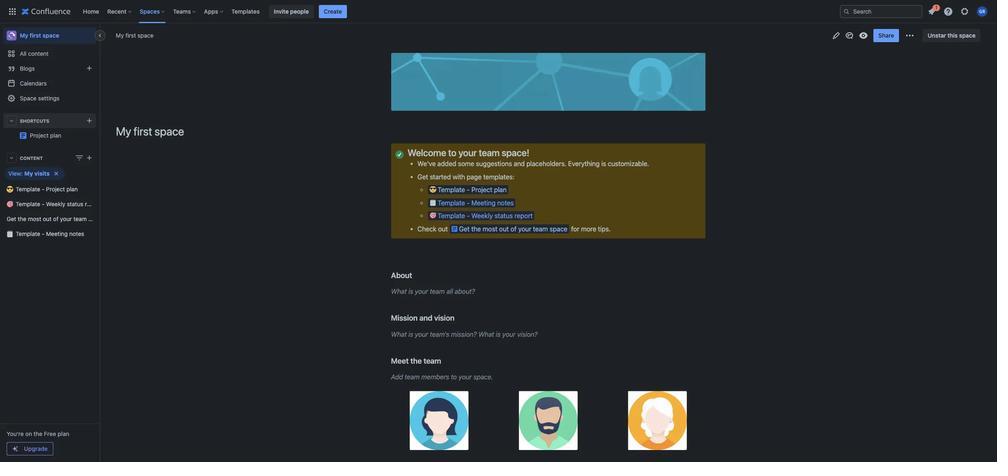 Task type: locate. For each thing, give the bounding box(es) containing it.
1 horizontal spatial meeting
[[472, 199, 496, 207]]

template - meeting notes down the get the most out of your team space link
[[16, 231, 84, 238]]

1 horizontal spatial copy image
[[454, 313, 464, 323]]

is down mission
[[409, 331, 413, 338]]

0 vertical spatial meeting
[[472, 199, 496, 207]]

- for template - meeting notes link
[[42, 231, 44, 238]]

team
[[479, 147, 500, 159], [73, 216, 87, 223], [533, 225, 548, 233], [430, 288, 445, 296], [424, 357, 441, 366], [405, 374, 420, 381]]

banner
[[0, 0, 998, 23]]

template - project plan inside button
[[438, 186, 507, 194]]

plan up template - weekly status report link
[[67, 186, 78, 193]]

0 horizontal spatial copy image
[[412, 271, 422, 281]]

template - weekly status report up the get the most out of your team space link
[[16, 201, 101, 208]]

0 horizontal spatial meeting
[[46, 231, 68, 238]]

0 horizontal spatial status
[[67, 201, 83, 208]]

template - project plan up template - meeting notes button
[[438, 186, 507, 194]]

1 horizontal spatial status
[[495, 212, 513, 220]]

1 horizontal spatial get the most out of your team space
[[459, 225, 568, 233]]

0 vertical spatial status
[[67, 201, 83, 208]]

1 horizontal spatial and
[[514, 160, 525, 168]]

all content link
[[3, 46, 96, 61]]

template down view: my visits on the left top of page
[[16, 186, 40, 193]]

notes inside button
[[498, 199, 514, 207]]

template - project plan
[[16, 186, 78, 193], [438, 186, 507, 194]]

status up get the most out of your team space button
[[495, 212, 513, 220]]

template for template - weekly status report button
[[438, 212, 465, 220]]

0 horizontal spatial and
[[420, 314, 433, 323]]

project plan right the more image
[[96, 129, 128, 136]]

0 horizontal spatial get
[[7, 216, 16, 223]]

spaces
[[140, 8, 160, 15]]

0 vertical spatial copy image
[[454, 313, 464, 323]]

- down template - meeting notes button
[[467, 212, 470, 220]]

1 horizontal spatial template - meeting notes
[[438, 199, 514, 207]]

free
[[44, 431, 56, 438]]

your inside space element
[[60, 216, 72, 223]]

create link
[[319, 5, 347, 18]]

:notepad_spiral: image for template - meeting notes button
[[430, 199, 436, 206]]

:dart: image
[[7, 201, 13, 208], [430, 212, 436, 219], [430, 212, 436, 219]]

1 horizontal spatial of
[[511, 225, 517, 233]]

template right :dart: image
[[16, 201, 40, 208]]

get right get the most out of your team space "image"
[[459, 225, 470, 233]]

project
[[96, 129, 115, 136], [30, 132, 49, 139], [46, 186, 65, 193], [472, 186, 493, 194]]

and left vision
[[420, 314, 433, 323]]

edit this page image
[[832, 31, 842, 41]]

0 vertical spatial template - weekly status report
[[16, 201, 101, 208]]

1 vertical spatial get
[[7, 216, 16, 223]]

template for template - project plan link
[[16, 186, 40, 193]]

get
[[418, 173, 428, 181], [7, 216, 16, 223], [459, 225, 470, 233]]

check out
[[418, 225, 450, 233]]

template - meeting notes up template - weekly status report button
[[438, 199, 514, 207]]

0 vertical spatial of
[[53, 216, 59, 223]]

get the most out of your team space
[[7, 216, 104, 223], [459, 225, 568, 233]]

my
[[20, 32, 28, 39], [116, 32, 124, 39], [116, 125, 131, 138], [24, 170, 33, 177]]

confluence image
[[22, 6, 71, 16], [22, 6, 71, 16]]

shortcuts button
[[3, 113, 96, 128]]

1 horizontal spatial weekly
[[472, 212, 493, 220]]

template for template - project plan button
[[438, 186, 465, 194]]

clear view image
[[51, 169, 61, 179]]

- for template - weekly status report button
[[467, 212, 470, 220]]

copy image up add team members to your space.
[[441, 356, 451, 366]]

about?
[[455, 288, 475, 296]]

0 horizontal spatial most
[[28, 216, 41, 223]]

plan down shortcuts dropdown button
[[50, 132, 61, 139]]

notes inside space element
[[69, 231, 84, 238]]

view: my visits
[[8, 170, 50, 177]]

project plan link up change view icon
[[3, 128, 128, 143]]

:notepad_spiral: image inside template - meeting notes button
[[430, 199, 436, 206]]

- for template - weekly status report link
[[42, 201, 44, 208]]

1 vertical spatial copy image
[[441, 356, 451, 366]]

weekly
[[46, 201, 65, 208], [472, 212, 493, 220]]

template - weekly status report for template - weekly status report button
[[438, 212, 533, 220]]

home
[[83, 8, 99, 15]]

0 horizontal spatial of
[[53, 216, 59, 223]]

template - weekly status report down template - meeting notes button
[[438, 212, 533, 220]]

0 horizontal spatial weekly
[[46, 201, 65, 208]]

template right :notepad_spiral: image at the left top of page
[[438, 199, 465, 207]]

get down :dart: image
[[7, 216, 16, 223]]

out left get the most out of your team space "image"
[[438, 225, 448, 233]]

to up added
[[449, 147, 457, 159]]

more actions image
[[906, 31, 916, 41]]

some
[[458, 160, 475, 168]]

0 vertical spatial weekly
[[46, 201, 65, 208]]

1 horizontal spatial template - project plan
[[438, 186, 507, 194]]

copy image for vision
[[454, 313, 464, 323]]

what down about
[[391, 288, 407, 296]]

1 vertical spatial get the most out of your team space
[[459, 225, 568, 233]]

vision
[[434, 314, 455, 323]]

project down shortcuts
[[30, 132, 49, 139]]

what for what is your team all about?
[[391, 288, 407, 296]]

we've
[[418, 160, 436, 168]]

out up template - meeting notes link
[[43, 216, 52, 223]]

most down template - weekly status report button
[[483, 225, 498, 233]]

weekly for :dart: icon for template - weekly status report button
[[472, 212, 493, 220]]

the
[[18, 216, 26, 223], [472, 225, 481, 233], [411, 357, 422, 366], [34, 431, 42, 438]]

template up get the most out of your team space "image"
[[438, 212, 465, 220]]

project up template - weekly status report link
[[46, 186, 65, 193]]

upgrade
[[24, 446, 48, 453]]

:dart: image inside template - weekly status report link
[[7, 201, 13, 208]]

0 horizontal spatial get the most out of your team space
[[7, 216, 104, 223]]

my right view:
[[24, 170, 33, 177]]

people
[[290, 8, 309, 15]]

page
[[467, 173, 482, 181]]

status inside space element
[[67, 201, 83, 208]]

meeting inside button
[[472, 199, 496, 207]]

0 vertical spatial copy image
[[529, 148, 539, 158]]

0 horizontal spatial out
[[43, 216, 52, 223]]

to right members
[[451, 374, 457, 381]]

project down page
[[472, 186, 493, 194]]

project right the more image
[[96, 129, 115, 136]]

of down template - weekly status report link
[[53, 216, 59, 223]]

notes
[[498, 199, 514, 207], [69, 231, 84, 238]]

and down space! on the right top of page
[[514, 160, 525, 168]]

my first space
[[20, 32, 59, 39], [116, 32, 154, 39], [116, 125, 184, 138]]

- down template - project plan button
[[467, 199, 470, 207]]

template - project plan up template - weekly status report link
[[16, 186, 78, 193]]

:notepad_spiral: image for template - meeting notes link
[[7, 231, 13, 238]]

- down the get the most out of your team space link
[[42, 231, 44, 238]]

my first space link up all content link
[[3, 27, 96, 44]]

project inside button
[[472, 186, 493, 194]]

what down mission
[[391, 331, 407, 338]]

1 horizontal spatial most
[[483, 225, 498, 233]]

:sunglasses: image
[[430, 186, 436, 193], [430, 186, 436, 193]]

1 horizontal spatial notes
[[498, 199, 514, 207]]

0 vertical spatial get the most out of your team space
[[7, 216, 104, 223]]

most inside space element
[[28, 216, 41, 223]]

global element
[[5, 0, 839, 23]]

team up members
[[424, 357, 441, 366]]

what
[[391, 288, 407, 296], [391, 331, 407, 338], [479, 331, 494, 338]]

status for template - weekly status report link
[[67, 201, 83, 208]]

1
[[936, 4, 938, 11]]

template - meeting notes for :notepad_spiral: icon inside the template - meeting notes button
[[438, 199, 514, 207]]

1 vertical spatial weekly
[[472, 212, 493, 220]]

template - meeting notes for template - meeting notes link :notepad_spiral: icon
[[16, 231, 84, 238]]

1 vertical spatial most
[[483, 225, 498, 233]]

template down the with on the top of page
[[438, 186, 465, 194]]

template - weekly status report inside template - weekly status report button
[[438, 212, 533, 220]]

upgrade button
[[7, 443, 53, 456]]

:notepad_spiral: image
[[430, 199, 436, 206], [7, 231, 13, 238], [7, 231, 13, 238]]

0 horizontal spatial report
[[85, 201, 101, 208]]

copy image up we've added some suggestions and placeholders. everything is customizable.
[[529, 148, 539, 158]]

meeting
[[472, 199, 496, 207], [46, 231, 68, 238]]

meeting down the get the most out of your team space link
[[46, 231, 68, 238]]

-
[[42, 186, 44, 193], [467, 186, 470, 194], [467, 199, 470, 207], [42, 201, 44, 208], [467, 212, 470, 220], [42, 231, 44, 238]]

notes down the get the most out of your team space link
[[69, 231, 84, 238]]

1 vertical spatial to
[[451, 374, 457, 381]]

- for template - meeting notes button
[[467, 199, 470, 207]]

:dart: image for template - weekly status report button
[[430, 212, 436, 219]]

template down the get the most out of your team space link
[[16, 231, 40, 238]]

my first space link down recent popup button
[[116, 31, 154, 40]]

2 vertical spatial get
[[459, 225, 470, 233]]

notes for template - meeting notes button
[[498, 199, 514, 207]]

- down visits
[[42, 186, 44, 193]]

template - meeting notes link
[[3, 227, 96, 242]]

create a blog image
[[84, 63, 94, 73]]

weekly inside button
[[472, 212, 493, 220]]

my down recent popup button
[[116, 32, 124, 39]]

get down we've
[[418, 173, 428, 181]]

status inside button
[[495, 212, 513, 220]]

copy image up what is your team all about?
[[412, 271, 422, 281]]

change view image
[[74, 153, 84, 163]]

copy image for about
[[412, 271, 422, 281]]

copy image up mission?
[[454, 313, 464, 323]]

space
[[43, 32, 59, 39], [138, 32, 154, 39], [960, 32, 976, 39], [155, 125, 184, 138], [88, 216, 104, 223], [550, 225, 568, 233]]

more image
[[84, 131, 94, 141]]

0 vertical spatial report
[[85, 201, 101, 208]]

0 horizontal spatial template - weekly status report
[[16, 201, 101, 208]]

the right 'meet'
[[411, 357, 422, 366]]

- down template - project plan link
[[42, 201, 44, 208]]

1 vertical spatial template - meeting notes
[[16, 231, 84, 238]]

started
[[430, 173, 451, 181]]

meeting up template - weekly status report button
[[472, 199, 496, 207]]

search image
[[844, 8, 850, 15]]

you're
[[7, 431, 24, 438]]

2 horizontal spatial get
[[459, 225, 470, 233]]

project plan
[[96, 129, 128, 136], [30, 132, 61, 139]]

0 vertical spatial and
[[514, 160, 525, 168]]

teams button
[[171, 5, 199, 18]]

:sunglasses: image
[[7, 186, 13, 193], [7, 186, 13, 193]]

weekly up the get the most out of your team space link
[[46, 201, 65, 208]]

plan
[[117, 129, 128, 136], [50, 132, 61, 139], [67, 186, 78, 193], [494, 186, 507, 194], [58, 431, 69, 438]]

template - meeting notes inside button
[[438, 199, 514, 207]]

1 horizontal spatial project plan
[[96, 129, 128, 136]]

0 vertical spatial get
[[418, 173, 428, 181]]

template - weekly status report inside template - weekly status report link
[[16, 201, 101, 208]]

team left for
[[533, 225, 548, 233]]

1 vertical spatial report
[[515, 212, 533, 220]]

all
[[447, 288, 453, 296]]

0 vertical spatial most
[[28, 216, 41, 223]]

your
[[459, 147, 477, 159], [60, 216, 72, 223], [519, 225, 532, 233], [415, 288, 428, 296], [415, 331, 428, 338], [503, 331, 516, 338], [459, 374, 472, 381]]

0 vertical spatial to
[[449, 147, 457, 159]]

your inside button
[[519, 225, 532, 233]]

report inside space element
[[85, 201, 101, 208]]

of down template - weekly status report button
[[511, 225, 517, 233]]

status up the get the most out of your team space link
[[67, 201, 83, 208]]

help icon image
[[944, 6, 954, 16]]

is right everything
[[602, 160, 607, 168]]

weekly inside space element
[[46, 201, 65, 208]]

2 horizontal spatial out
[[499, 225, 509, 233]]

1 vertical spatial copy image
[[412, 271, 422, 281]]

copy image
[[529, 148, 539, 158], [412, 271, 422, 281]]

plan down templates:
[[494, 186, 507, 194]]

template - project plan inside space element
[[16, 186, 78, 193]]

all content
[[20, 50, 49, 57]]

status
[[67, 201, 83, 208], [495, 212, 513, 220]]

get the most out of your team space down template - weekly status report button
[[459, 225, 568, 233]]

1 vertical spatial template - weekly status report
[[438, 212, 533, 220]]

on
[[25, 431, 32, 438]]

most up template - meeting notes link
[[28, 216, 41, 223]]

1 vertical spatial of
[[511, 225, 517, 233]]

1 horizontal spatial report
[[515, 212, 533, 220]]

0 horizontal spatial copy image
[[441, 356, 451, 366]]

most
[[28, 216, 41, 223], [483, 225, 498, 233]]

0 vertical spatial notes
[[498, 199, 514, 207]]

weekly for :dart: icon inside template - weekly status report link
[[46, 201, 65, 208]]

my first space link inside space element
[[3, 27, 96, 44]]

unstar
[[928, 32, 947, 39]]

first inside space element
[[30, 32, 41, 39]]

1 vertical spatial status
[[495, 212, 513, 220]]

:check_mark: image
[[395, 151, 404, 159]]

the down template - weekly status report button
[[472, 225, 481, 233]]

template - project plan link
[[3, 182, 96, 197]]

1 vertical spatial meeting
[[46, 231, 68, 238]]

most inside button
[[483, 225, 498, 233]]

0 horizontal spatial template - meeting notes
[[16, 231, 84, 238]]

copy image for team
[[441, 356, 451, 366]]

first
[[30, 32, 41, 39], [126, 32, 136, 39], [134, 125, 152, 138]]

get the most out of your team space down template - weekly status report link
[[7, 216, 104, 223]]

create
[[324, 8, 342, 15]]

0 horizontal spatial my first space link
[[3, 27, 96, 44]]

report for template - weekly status report link
[[85, 201, 101, 208]]

check
[[418, 225, 437, 233]]

1 vertical spatial notes
[[69, 231, 84, 238]]

- down get started with page templates:
[[467, 186, 470, 194]]

0 horizontal spatial notes
[[69, 231, 84, 238]]

template - meeting notes inside space element
[[16, 231, 84, 238]]

out
[[43, 216, 52, 223], [438, 225, 448, 233], [499, 225, 509, 233]]

content button
[[3, 151, 96, 166]]

1 horizontal spatial template - weekly status report
[[438, 212, 533, 220]]

recent
[[107, 8, 127, 15]]

template
[[16, 186, 40, 193], [438, 186, 465, 194], [438, 199, 465, 207], [16, 201, 40, 208], [438, 212, 465, 220], [16, 231, 40, 238]]

copy image
[[454, 313, 464, 323], [441, 356, 451, 366]]

1 horizontal spatial copy image
[[529, 148, 539, 158]]

copy image for welcome to your team space!
[[529, 148, 539, 158]]

report inside button
[[515, 212, 533, 220]]

project plan down shortcuts dropdown button
[[30, 132, 61, 139]]

template - meeting notes button
[[428, 198, 516, 208]]

0 vertical spatial template - meeting notes
[[438, 199, 514, 207]]

out down template - weekly status report button
[[499, 225, 509, 233]]

team down template - weekly status report link
[[73, 216, 87, 223]]

mission
[[391, 314, 418, 323]]

- for template - project plan button
[[467, 186, 470, 194]]

meeting inside space element
[[46, 231, 68, 238]]

:notepad_spiral: image
[[430, 199, 436, 206]]

weekly down template - meeting notes button
[[472, 212, 493, 220]]

to
[[449, 147, 457, 159], [451, 374, 457, 381]]

0 horizontal spatial template - project plan
[[16, 186, 78, 193]]

of
[[53, 216, 59, 223], [511, 225, 517, 233]]

template - meeting notes
[[438, 199, 514, 207], [16, 231, 84, 238]]

template for template - meeting notes link
[[16, 231, 40, 238]]

notes up get the most out of your team space button
[[498, 199, 514, 207]]

my first space link
[[3, 27, 96, 44], [116, 31, 154, 40]]



Task type: vqa. For each thing, say whether or not it's contained in the screenshot.
the "Owned"
no



Task type: describe. For each thing, give the bounding box(es) containing it.
team inside the get the most out of your team space link
[[73, 216, 87, 223]]

what right mission?
[[479, 331, 494, 338]]

of inside button
[[511, 225, 517, 233]]

meeting for template - meeting notes link
[[46, 231, 68, 238]]

template - weekly status report for template - weekly status report link
[[16, 201, 101, 208]]

calendars link
[[3, 76, 96, 91]]

template - project plan for template - project plan button
[[438, 186, 507, 194]]

stop watching image
[[859, 31, 869, 41]]

view:
[[8, 170, 23, 177]]

welcome
[[408, 147, 447, 159]]

1 vertical spatial and
[[420, 314, 433, 323]]

more
[[581, 225, 597, 233]]

placeholders.
[[527, 160, 567, 168]]

is left 'vision?'
[[496, 331, 501, 338]]

unstar this space
[[928, 32, 976, 39]]

invite people
[[274, 8, 309, 15]]

blogs link
[[3, 61, 96, 76]]

out inside button
[[499, 225, 509, 233]]

added
[[438, 160, 457, 168]]

get started with page templates:
[[418, 173, 515, 181]]

get the most out of your team space link
[[3, 212, 104, 227]]

0 horizontal spatial project plan
[[30, 132, 61, 139]]

invite people button
[[269, 5, 314, 18]]

add team members to your space.
[[391, 374, 493, 381]]

get inside button
[[459, 225, 470, 233]]

1 horizontal spatial my first space link
[[116, 31, 154, 40]]

:dart: image
[[7, 201, 13, 208]]

team right add
[[405, 374, 420, 381]]

get inside space element
[[7, 216, 16, 223]]

team up suggestions
[[479, 147, 500, 159]]

premium image
[[12, 446, 19, 453]]

teams
[[173, 8, 191, 15]]

space!
[[502, 147, 530, 159]]

everything
[[569, 160, 600, 168]]

welcome to your team space!
[[408, 147, 530, 159]]

invite
[[274, 8, 289, 15]]

templates link
[[229, 5, 262, 18]]

we've added some suggestions and placeholders. everything is customizable.
[[418, 160, 650, 168]]

out inside space element
[[43, 216, 52, 223]]

my right the more image
[[116, 125, 131, 138]]

about
[[391, 271, 412, 280]]

spaces button
[[137, 5, 168, 18]]

members
[[422, 374, 450, 381]]

get the most out of your team space inside button
[[459, 225, 568, 233]]

:check_mark: image
[[395, 151, 404, 159]]

settings icon image
[[961, 6, 970, 16]]

status for template - weekly status report button
[[495, 212, 513, 220]]

Search field
[[841, 5, 923, 18]]

get the most out of your team space inside space element
[[7, 216, 104, 223]]

what is your team all about?
[[391, 288, 475, 296]]

share button
[[874, 29, 900, 42]]

report for template - weekly status report button
[[515, 212, 533, 220]]

template - project plan image
[[20, 132, 26, 139]]

templates:
[[484, 173, 515, 181]]

team's
[[430, 331, 450, 338]]

get the most out of your team space image
[[452, 226, 458, 232]]

unstar this space button
[[923, 29, 981, 42]]

team inside get the most out of your team space button
[[533, 225, 548, 233]]

visits
[[34, 170, 50, 177]]

home link
[[80, 5, 102, 18]]

mission?
[[451, 331, 477, 338]]

tips.
[[598, 225, 611, 233]]

meet the team
[[391, 357, 441, 366]]

for more tips.
[[570, 225, 611, 233]]

template - project plan button
[[428, 185, 509, 195]]

plan inside button
[[494, 186, 507, 194]]

plan right the free
[[58, 431, 69, 438]]

you're on the free plan
[[7, 431, 69, 438]]

template - weekly status report button
[[428, 211, 535, 221]]

appswitcher icon image
[[7, 6, 17, 16]]

team left all on the left of the page
[[430, 288, 445, 296]]

- for template - project plan link
[[42, 186, 44, 193]]

my first space inside space element
[[20, 32, 59, 39]]

plan right the more image
[[117, 129, 128, 136]]

space settings
[[20, 95, 60, 102]]

the right on
[[34, 431, 42, 438]]

space element
[[0, 23, 128, 463]]

:dart: image for template - weekly status report link
[[7, 201, 13, 208]]

content
[[20, 155, 43, 161]]

apps
[[204, 8, 218, 15]]

of inside space element
[[53, 216, 59, 223]]

template - project plan for template - project plan link
[[16, 186, 78, 193]]

blogs
[[20, 65, 35, 72]]

recent button
[[105, 5, 135, 18]]

notification icon image
[[927, 6, 937, 16]]

settings
[[38, 95, 60, 102]]

all
[[20, 50, 27, 57]]

template for template - weekly status report link
[[16, 201, 40, 208]]

create a page image
[[84, 153, 94, 163]]

notes for template - meeting notes link
[[69, 231, 84, 238]]

get the most out of your team space button
[[450, 224, 570, 234]]

for
[[572, 225, 580, 233]]

is down about
[[409, 288, 413, 296]]

meet
[[391, 357, 409, 366]]

space
[[20, 95, 37, 102]]

with
[[453, 173, 465, 181]]

what is your team's mission? what is your vision?
[[391, 331, 538, 338]]

banner containing home
[[0, 0, 998, 23]]

vision?
[[518, 331, 538, 338]]

the inside button
[[472, 225, 481, 233]]

suggestions
[[476, 160, 512, 168]]

my up all
[[20, 32, 28, 39]]

what for what is your team's mission? what is your vision?
[[391, 331, 407, 338]]

template - weekly status report link
[[3, 197, 101, 212]]

add
[[391, 374, 403, 381]]

project plan link down shortcuts dropdown button
[[30, 132, 61, 139]]

template for template - meeting notes button
[[438, 199, 465, 207]]

calendars
[[20, 80, 47, 87]]

customizable.
[[608, 160, 650, 168]]

shortcuts
[[20, 118, 49, 124]]

content
[[28, 50, 49, 57]]

meeting for template - meeting notes button
[[472, 199, 496, 207]]

add shortcut image
[[84, 116, 94, 126]]

share
[[879, 32, 895, 39]]

this
[[948, 32, 958, 39]]

the up template - meeting notes link
[[18, 216, 26, 223]]

1 horizontal spatial get
[[418, 173, 428, 181]]

templates
[[232, 8, 260, 15]]

space settings link
[[3, 91, 96, 106]]

apps button
[[202, 5, 227, 18]]

mission and vision
[[391, 314, 455, 323]]

space.
[[474, 374, 493, 381]]

1 horizontal spatial out
[[438, 225, 448, 233]]



